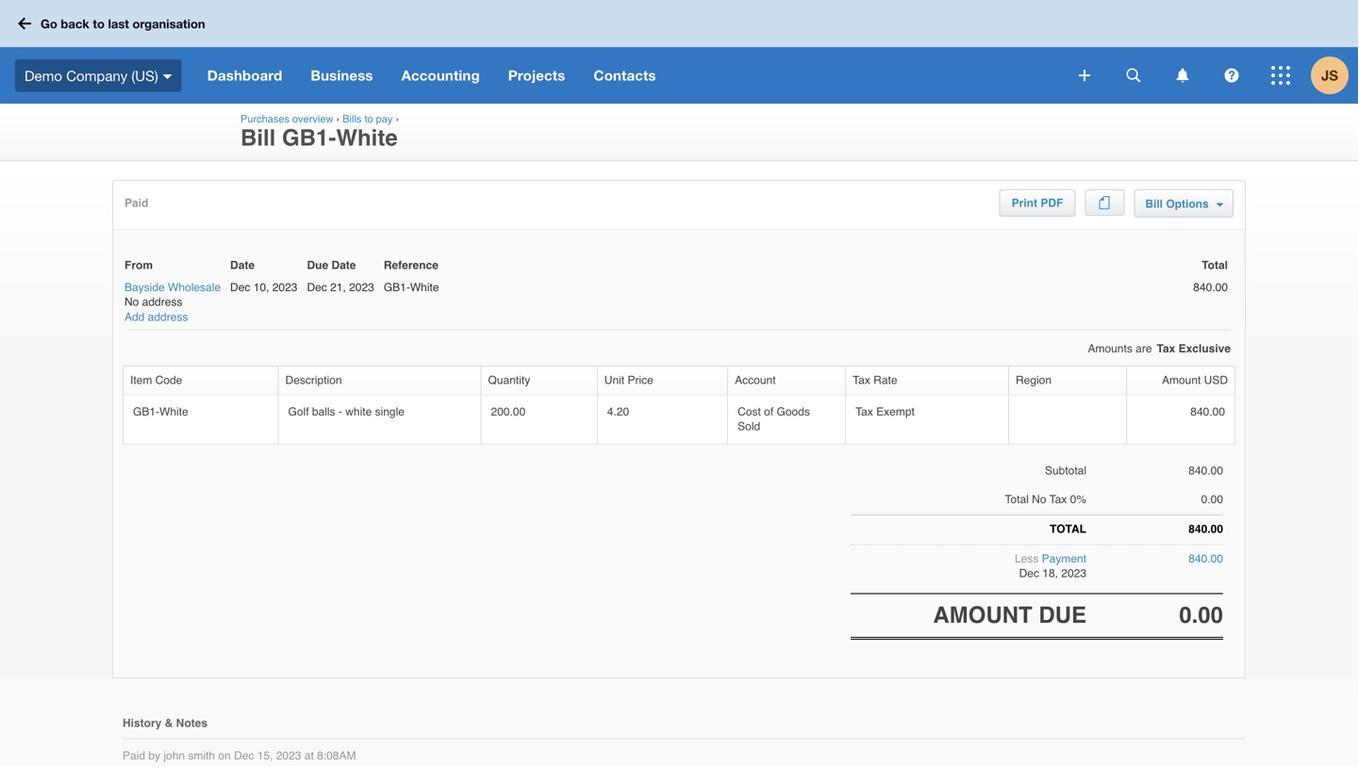 Task type: vqa. For each thing, say whether or not it's contained in the screenshot.


Task type: locate. For each thing, give the bounding box(es) containing it.
0 vertical spatial gb1-
[[282, 125, 336, 151]]

2 vertical spatial gb1-
[[133, 406, 159, 419]]

0 vertical spatial total
[[1202, 259, 1228, 272]]

go back to last organisation link
[[11, 7, 217, 40]]

10,
[[254, 281, 269, 294]]

pay
[[376, 113, 393, 125]]

2023
[[272, 281, 298, 294], [349, 281, 374, 294], [1062, 568, 1087, 581], [276, 750, 301, 763]]

js
[[1322, 67, 1339, 84]]

1 horizontal spatial white
[[336, 125, 398, 151]]

0 horizontal spatial no
[[125, 296, 139, 309]]

gb1- down reference
[[384, 281, 410, 294]]

john
[[164, 750, 185, 763]]

›
[[336, 113, 340, 125], [396, 113, 399, 125]]

bayside
[[125, 281, 165, 294]]

total 840.00
[[1194, 259, 1228, 294]]

of
[[764, 406, 774, 419]]

0 horizontal spatial total
[[1005, 493, 1029, 506]]

2 horizontal spatial gb1-
[[384, 281, 410, 294]]

bills to pay link
[[343, 113, 393, 125]]

dec left the 10,
[[230, 281, 250, 294]]

no left 0%
[[1032, 493, 1047, 506]]

address down bayside wholesale link
[[148, 311, 188, 324]]

total down options
[[1202, 259, 1228, 272]]

gb1- left bills
[[282, 125, 336, 151]]

1 horizontal spatial ›
[[396, 113, 399, 125]]

from bayside wholesale no address add address
[[125, 259, 221, 324]]

date dec 10, 2023 due date dec 21, 2023 reference gb1-white
[[230, 259, 439, 294]]

2 horizontal spatial white
[[410, 281, 439, 294]]

gb1- down item
[[133, 406, 159, 419]]

bill
[[241, 125, 276, 151], [1146, 198, 1163, 211]]

item
[[130, 374, 152, 387]]

0 vertical spatial address
[[142, 296, 182, 309]]

0 vertical spatial no
[[125, 296, 139, 309]]

1 vertical spatial total
[[1005, 493, 1029, 506]]

gb1- inside the purchases overview › bills to pay › bill gb1-white
[[282, 125, 336, 151]]

total inside total 840.00
[[1202, 259, 1228, 272]]

less
[[1015, 553, 1039, 566]]

0 vertical spatial to
[[93, 16, 105, 31]]

0 horizontal spatial ›
[[336, 113, 340, 125]]

0%
[[1070, 493, 1087, 506]]

demo company (us) button
[[0, 47, 193, 104]]

contacts
[[594, 67, 656, 84]]

date up the 10,
[[230, 259, 255, 272]]

dec down the less
[[1019, 568, 1040, 581]]

dec left 21,
[[307, 281, 327, 294]]

2023 left 'at'
[[276, 750, 301, 763]]

rate
[[874, 374, 898, 387]]

bill left overview
[[241, 125, 276, 151]]

tax
[[1157, 342, 1176, 356], [853, 374, 871, 387], [856, 406, 873, 419], [1050, 493, 1067, 506]]

cost
[[738, 406, 761, 419]]

bill inside the purchases overview › bills to pay › bill gb1-white
[[241, 125, 276, 151]]

&
[[165, 717, 173, 731]]

2023 down payment link
[[1062, 568, 1087, 581]]

0 horizontal spatial date
[[230, 259, 255, 272]]

4.20
[[607, 406, 629, 419]]

golf
[[288, 406, 309, 419]]

svg image inside demo company (us) popup button
[[163, 74, 172, 79]]

bills
[[343, 113, 362, 125]]

1 horizontal spatial gb1-
[[282, 125, 336, 151]]

address
[[142, 296, 182, 309], [148, 311, 188, 324]]

at
[[305, 750, 314, 763]]

0 horizontal spatial svg image
[[163, 74, 172, 79]]

paid for paid
[[125, 197, 148, 210]]

paid up 'from'
[[125, 197, 148, 210]]

accounting
[[402, 67, 480, 84]]

banner
[[0, 0, 1358, 104]]

payment link
[[1042, 553, 1087, 566]]

› left bills
[[336, 113, 340, 125]]

1 horizontal spatial total
[[1202, 259, 1228, 272]]

to left last
[[93, 16, 105, 31]]

print pdf link
[[1001, 191, 1075, 216]]

pdf
[[1041, 197, 1064, 210]]

1 horizontal spatial to
[[365, 113, 373, 125]]

cost of goods sold
[[738, 406, 810, 434]]

0 horizontal spatial bill
[[241, 125, 276, 151]]

total up the less
[[1005, 493, 1029, 506]]

-
[[339, 406, 342, 419]]

1 vertical spatial bill
[[1146, 198, 1163, 211]]

0 horizontal spatial to
[[93, 16, 105, 31]]

0 vertical spatial bill
[[241, 125, 276, 151]]

no up add
[[125, 296, 139, 309]]

amount usd
[[1162, 374, 1228, 387]]

bill left options
[[1146, 198, 1163, 211]]

date
[[230, 259, 255, 272], [332, 259, 356, 272]]

amount
[[933, 603, 1033, 629]]

1 vertical spatial paid
[[123, 750, 145, 763]]

1 horizontal spatial no
[[1032, 493, 1047, 506]]

18,
[[1043, 568, 1058, 581]]

2 vertical spatial white
[[159, 406, 188, 419]]

business
[[311, 67, 373, 84]]

due
[[1039, 603, 1087, 629]]

demo company (us)
[[25, 67, 158, 84]]

balls
[[312, 406, 335, 419]]

1 vertical spatial gb1-
[[384, 281, 410, 294]]

date up 21,
[[332, 259, 356, 272]]

description
[[285, 374, 342, 387]]

svg image
[[18, 17, 31, 30], [1272, 66, 1291, 85], [1127, 68, 1141, 83], [1079, 70, 1091, 81]]

0.00 up 840.00 link
[[1202, 493, 1224, 506]]

› right pay
[[396, 113, 399, 125]]

to left pay
[[365, 113, 373, 125]]

notes
[[176, 717, 208, 731]]

address up add address link
[[142, 296, 182, 309]]

contacts button
[[580, 47, 670, 104]]

demo
[[25, 67, 62, 84]]

gb1- inside "date dec 10, 2023 due date dec 21, 2023 reference gb1-white"
[[384, 281, 410, 294]]

0 vertical spatial white
[[336, 125, 398, 151]]

reference
[[384, 259, 439, 272]]

region
[[1016, 374, 1052, 387]]

1 horizontal spatial date
[[332, 259, 356, 272]]

white
[[336, 125, 398, 151], [410, 281, 439, 294], [159, 406, 188, 419]]

purchases
[[241, 113, 290, 125]]

gb1-
[[282, 125, 336, 151], [384, 281, 410, 294], [133, 406, 159, 419]]

0 vertical spatial paid
[[125, 197, 148, 210]]

projects button
[[494, 47, 580, 104]]

single
[[375, 406, 405, 419]]

company
[[66, 67, 128, 84]]

(us)
[[131, 67, 158, 84]]

price
[[628, 374, 654, 387]]

1 vertical spatial white
[[410, 281, 439, 294]]

white right overview
[[336, 125, 398, 151]]

2023 right 21,
[[349, 281, 374, 294]]

svg image
[[1177, 68, 1189, 83], [1225, 68, 1239, 83], [163, 74, 172, 79]]

1 date from the left
[[230, 259, 255, 272]]

no
[[125, 296, 139, 309], [1032, 493, 1047, 506]]

exclusive
[[1179, 342, 1231, 356]]

paid left by
[[123, 750, 145, 763]]

add address link
[[125, 310, 188, 325]]

1 vertical spatial to
[[365, 113, 373, 125]]

total for total no tax 0%
[[1005, 493, 1029, 506]]

0.00 down 840.00 link
[[1179, 603, 1224, 629]]

white inside the purchases overview › bills to pay › bill gb1-white
[[336, 125, 398, 151]]

unit price
[[605, 374, 654, 387]]

0 vertical spatial 0.00
[[1202, 493, 1224, 506]]

paid
[[125, 197, 148, 210], [123, 750, 145, 763]]

white down reference
[[410, 281, 439, 294]]

white down "code"
[[159, 406, 188, 419]]

1 vertical spatial 0.00
[[1179, 603, 1224, 629]]

total
[[1202, 259, 1228, 272], [1005, 493, 1029, 506]]

total for total 840.00
[[1202, 259, 1228, 272]]

840.00
[[1194, 281, 1228, 294], [1191, 406, 1225, 419], [1189, 464, 1224, 478], [1189, 523, 1224, 536], [1189, 553, 1224, 566]]

dec
[[230, 281, 250, 294], [307, 281, 327, 294], [1019, 568, 1040, 581], [234, 750, 254, 763]]



Task type: describe. For each thing, give the bounding box(es) containing it.
white
[[345, 406, 372, 419]]

dec inside the less payment dec 18, 2023
[[1019, 568, 1040, 581]]

quantity
[[488, 374, 530, 387]]

21,
[[330, 281, 346, 294]]

projects
[[508, 67, 565, 84]]

dashboard link
[[193, 47, 297, 104]]

tax right are
[[1157, 342, 1176, 356]]

history
[[123, 717, 162, 731]]

tax left 0%
[[1050, 493, 1067, 506]]

1 horizontal spatial bill
[[1146, 198, 1163, 211]]

2 horizontal spatial svg image
[[1225, 68, 1239, 83]]

account
[[735, 374, 776, 387]]

white inside "date dec 10, 2023 due date dec 21, 2023 reference gb1-white"
[[410, 281, 439, 294]]

amounts
[[1088, 342, 1133, 356]]

last
[[108, 16, 129, 31]]

banner containing dashboard
[[0, 0, 1358, 104]]

dec right on at the bottom left
[[234, 750, 254, 763]]

business button
[[297, 47, 387, 104]]

accounting button
[[387, 47, 494, 104]]

paid by john smith on dec 15, 2023 at 8:08am
[[123, 750, 356, 763]]

unit
[[605, 374, 625, 387]]

sold
[[738, 420, 761, 434]]

2 date from the left
[[332, 259, 356, 272]]

0 horizontal spatial gb1-
[[133, 406, 159, 419]]

svg image inside go back to last organisation link
[[18, 17, 31, 30]]

purchases overview link
[[241, 113, 333, 125]]

1 vertical spatial no
[[1032, 493, 1047, 506]]

2 › from the left
[[396, 113, 399, 125]]

js button
[[1311, 47, 1358, 104]]

no inside from bayside wholesale no address add address
[[125, 296, 139, 309]]

tax left exempt
[[856, 406, 873, 419]]

1 vertical spatial address
[[148, 311, 188, 324]]

200.00
[[491, 406, 526, 419]]

total
[[1050, 523, 1087, 536]]

tax exempt
[[856, 406, 915, 419]]

smith
[[188, 750, 215, 763]]

bill options
[[1146, 198, 1212, 211]]

print
[[1012, 197, 1038, 210]]

bayside wholesale link
[[125, 281, 221, 295]]

0.00 for amount due
[[1179, 603, 1224, 629]]

usd
[[1204, 374, 1228, 387]]

by
[[148, 750, 160, 763]]

gb1-white
[[133, 406, 188, 419]]

paid for paid by john smith on dec 15, 2023 at 8:08am
[[123, 750, 145, 763]]

dashboard
[[207, 67, 282, 84]]

1 horizontal spatial svg image
[[1177, 68, 1189, 83]]

back
[[61, 16, 89, 31]]

from
[[125, 259, 153, 272]]

code
[[155, 374, 182, 387]]

due
[[307, 259, 328, 272]]

golf balls - white single
[[288, 406, 405, 419]]

total no tax 0%
[[1005, 493, 1087, 506]]

exempt
[[877, 406, 915, 419]]

are
[[1136, 342, 1152, 356]]

wholesale
[[168, 281, 221, 294]]

on
[[218, 750, 231, 763]]

go back to last organisation
[[41, 16, 205, 31]]

subtotal
[[1045, 464, 1087, 478]]

organisation
[[133, 16, 205, 31]]

less payment dec 18, 2023
[[1015, 553, 1087, 581]]

840.00 link
[[1189, 553, 1224, 566]]

purchases overview › bills to pay › bill gb1-white
[[241, 113, 402, 151]]

tax rate
[[853, 374, 898, 387]]

2023 right the 10,
[[272, 281, 298, 294]]

1 › from the left
[[336, 113, 340, 125]]

8:08am
[[317, 750, 356, 763]]

0 horizontal spatial white
[[159, 406, 188, 419]]

2023 inside the less payment dec 18, 2023
[[1062, 568, 1087, 581]]

amount
[[1162, 374, 1201, 387]]

amounts are tax exclusive
[[1088, 342, 1231, 356]]

15,
[[257, 750, 273, 763]]

go
[[41, 16, 57, 31]]

overview
[[292, 113, 333, 125]]

0.00 for total no tax 0%
[[1202, 493, 1224, 506]]

tax left rate
[[853, 374, 871, 387]]

history & notes
[[123, 717, 208, 731]]

print pdf
[[1012, 197, 1064, 210]]

item code
[[130, 374, 182, 387]]

options
[[1166, 198, 1209, 211]]

payment
[[1042, 553, 1087, 566]]

to inside the purchases overview › bills to pay › bill gb1-white
[[365, 113, 373, 125]]

add
[[125, 311, 145, 324]]



